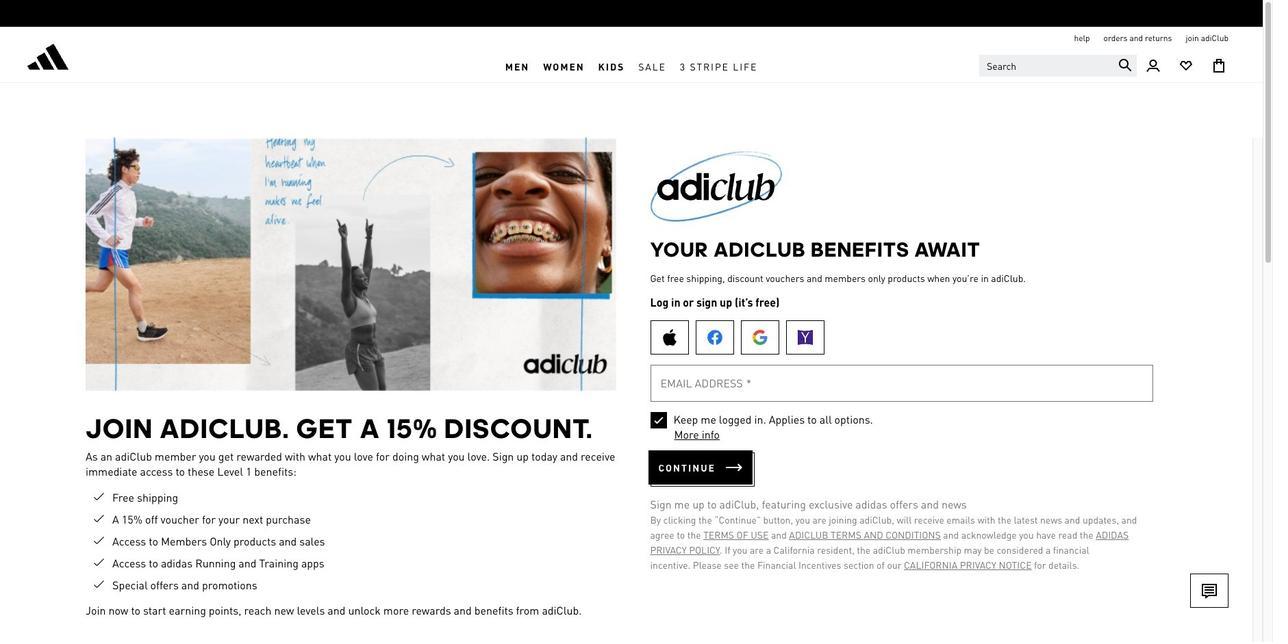 Task type: vqa. For each thing, say whether or not it's contained in the screenshot.
Search field at the right of the page
yes



Task type: locate. For each thing, give the bounding box(es) containing it.
main navigation element
[[303, 50, 960, 82]]

Search field
[[980, 55, 1137, 77]]

EMAIL ADDRESS email field
[[650, 365, 1154, 402]]

adiclub account portal teaser image
[[86, 138, 616, 391]]

top image image
[[637, 138, 796, 222]]



